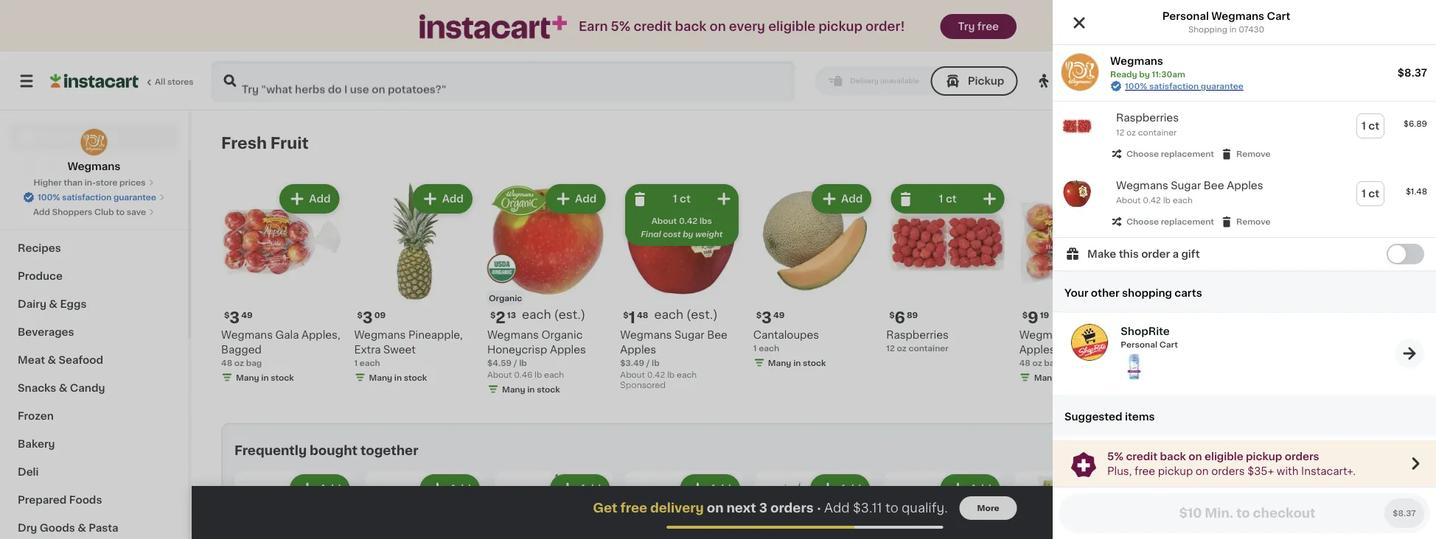 Task type: locate. For each thing, give the bounding box(es) containing it.
2 choose from the top
[[1127, 218, 1160, 226]]

(est.) for 1
[[687, 309, 718, 321]]

100% satisfaction guarantee link
[[1126, 80, 1244, 92]]

$6.89
[[1404, 120, 1428, 128]]

orders inside treatment tracker modal dialog
[[771, 503, 814, 515]]

satisfaction down wegmans ready by 11:30am
[[1150, 82, 1199, 90]]

higher
[[34, 179, 62, 187]]

0 vertical spatial guarantee
[[1201, 82, 1244, 90]]

0 vertical spatial remove button
[[1221, 148, 1271, 161]]

pickup for pickup
[[968, 76, 1005, 86]]

snacks
[[18, 384, 56, 394]]

1 horizontal spatial organic
[[542, 330, 583, 340]]

0 vertical spatial raspberries 12 oz container
[[1117, 113, 1180, 137]]

0 vertical spatial 2
[[1397, 76, 1403, 86]]

recipes link
[[9, 235, 179, 263]]

bag for 3
[[246, 359, 262, 367]]

each right 0.46
[[544, 371, 564, 379]]

many for cantaloupes
[[768, 359, 792, 367]]

replacement
[[1161, 150, 1215, 158], [1161, 218, 1215, 226]]

guarantee inside button
[[114, 194, 156, 202]]

cart for personal
[[1160, 341, 1179, 349]]

4
[[1294, 310, 1305, 326]]

remove raspberries image
[[897, 190, 915, 208]]

$35+
[[1248, 467, 1275, 477]]

0 horizontal spatial apples,
[[302, 330, 340, 340]]

1 up about 0.42 lbs final cost by weight
[[673, 194, 678, 204]]

1 horizontal spatial /
[[647, 359, 650, 367]]

5
[[1161, 310, 1172, 326]]

1 bagged from the left
[[221, 345, 262, 355]]

in down wegmans gala apples, bagged 48 oz bag
[[261, 374, 269, 382]]

0 horizontal spatial apples
[[550, 345, 586, 355]]

free for try
[[978, 21, 1000, 32]]

1 horizontal spatial free
[[978, 21, 1000, 32]]

lb inside "wegmans sugar bee apples about 0.42 lb each"
[[1164, 197, 1171, 205]]

container down 89 on the bottom right of page
[[909, 344, 949, 353]]

to left save
[[116, 208, 125, 216]]

1 vertical spatial satisfaction
[[62, 194, 112, 202]]

1 vertical spatial choose
[[1127, 218, 1160, 226]]

0 horizontal spatial (est.)
[[554, 309, 586, 321]]

(est.) inside $2.13 each (estimated) element
[[554, 309, 586, 321]]

product group containing 5
[[1153, 181, 1274, 399]]

lb right $3.49
[[652, 359, 660, 367]]

1 ct button for wegmans sugar bee apples
[[1358, 182, 1385, 206]]

dairy & eggs
[[18, 299, 87, 310]]

honeycrisp inside wegmans honeycrisp apples, bagged 48 oz bag
[[1074, 330, 1134, 340]]

many in stock down sweet
[[369, 374, 427, 382]]

wegmans down $ 3 09
[[354, 330, 406, 340]]

choose replacement up a
[[1127, 218, 1215, 226]]

100% satisfaction guarantee down wegmans ready by 11:30am
[[1126, 82, 1244, 90]]

stock down wegmans pineapple, extra sweet 1 each on the bottom of page
[[404, 374, 427, 382]]

apples, inside wegmans gala apples, bagged 48 oz bag
[[302, 330, 340, 340]]

raspberries 12 oz container down farm in the right top of the page
[[1117, 113, 1180, 137]]

each down extra at the left bottom of the page
[[360, 359, 380, 367]]

meat & seafood
[[18, 356, 103, 366]]

pickup
[[819, 20, 863, 33], [1247, 452, 1283, 462], [1159, 467, 1194, 477]]

& left eggs
[[49, 299, 58, 310]]

2 horizontal spatial orders
[[1285, 452, 1320, 462]]

2 $ from the left
[[357, 311, 363, 319]]

1 choose replacement from the top
[[1127, 150, 1215, 158]]

09
[[374, 311, 386, 319], [1307, 311, 1318, 319]]

pickup inside popup button
[[1059, 76, 1099, 86]]

cost
[[663, 231, 681, 239]]

pickup
[[1059, 76, 1099, 86], [968, 76, 1005, 86]]

in down sweet
[[394, 374, 402, 382]]

choose replacement button down raspberries button
[[1111, 148, 1215, 161]]

49 up wegmans gala apples, bagged 48 oz bag
[[241, 311, 253, 319]]

0 vertical spatial 100%
[[1126, 82, 1148, 90]]

in for wegmans pineapple, extra sweet
[[394, 374, 402, 382]]

(est.)
[[554, 309, 586, 321], [687, 309, 718, 321], [1222, 309, 1253, 321]]

2 remove button from the top
[[1221, 215, 1271, 229]]

0 horizontal spatial back
[[675, 20, 707, 33]]

$ 3 09
[[357, 310, 386, 326]]

1 product group from the top
[[1053, 102, 1437, 170]]

honeycrisp up $4.59 on the bottom of page
[[487, 345, 548, 355]]

$ 3 49 for cantaloupes
[[757, 310, 785, 326]]

in down cantaloupes 1 each
[[794, 359, 801, 367]]

about inside about 0.42 lbs final cost by weight
[[652, 217, 677, 225]]

$ 9 19
[[1023, 310, 1050, 326]]

to right $3.11
[[886, 503, 899, 515]]

remove down "wegmans sugar bee apples about 0.42 lb each"
[[1237, 218, 1271, 226]]

$4.59
[[487, 359, 512, 367]]

0 vertical spatial 1 ct button
[[1358, 114, 1385, 138]]

$ inside $ 9 19
[[1023, 311, 1028, 319]]

bagged inside wegmans gala apples, bagged 48 oz bag
[[221, 345, 262, 355]]

1 up $3.49
[[629, 310, 636, 326]]

apples for wegmans sugar bee apples $3.49 / lb about 0.42 lb each
[[621, 345, 657, 355]]

prepared
[[18, 496, 67, 506]]

2 horizontal spatial by
[[1278, 76, 1293, 86]]

stock for gala
[[271, 374, 294, 382]]

0 horizontal spatial honeycrisp
[[487, 345, 548, 355]]

5% right earn
[[611, 20, 631, 33]]

wegmans ready by 11:30am
[[1111, 56, 1186, 79]]

11:30am inside wegmans ready by 11:30am
[[1152, 70, 1186, 79]]

8 $ from the left
[[1156, 311, 1161, 319]]

None search field
[[211, 60, 796, 102]]

0 vertical spatial personal
[[1163, 11, 1210, 21]]

2 horizontal spatial apples
[[1228, 181, 1264, 191]]

go to cart element
[[1396, 339, 1425, 369]]

fresh fruit
[[221, 135, 309, 151]]

0 horizontal spatial 0.42
[[647, 371, 665, 379]]

apples
[[1228, 181, 1264, 191], [550, 345, 586, 355], [621, 345, 657, 355]]

1 vertical spatial eligible
[[1205, 452, 1244, 462]]

wegmans left gala
[[221, 330, 273, 340]]

2 inside button
[[1397, 76, 1403, 86]]

many for wegmans honeycrisp apples, bagged
[[1035, 374, 1058, 382]]

product group
[[221, 181, 343, 387], [354, 181, 476, 387], [487, 181, 609, 399], [621, 181, 742, 394], [754, 181, 875, 372], [887, 181, 1008, 354], [1020, 181, 1141, 387], [1153, 181, 1274, 399], [1286, 181, 1407, 372], [235, 472, 353, 540], [365, 472, 483, 540], [495, 472, 613, 540], [625, 472, 743, 540], [755, 472, 874, 540], [885, 472, 1004, 540], [1015, 472, 1134, 540], [1146, 472, 1264, 540], [1276, 472, 1394, 540]]

0 horizontal spatial raspberries
[[887, 330, 949, 340]]

apples, inside wegmans honeycrisp apples, bagged 48 oz bag
[[1020, 345, 1059, 355]]

frequently bought together section
[[221, 423, 1407, 540]]

than
[[64, 179, 83, 187]]

3 up "cantaloupes"
[[762, 310, 772, 326]]

pickup button
[[931, 66, 1018, 96]]

cart
[[1268, 11, 1291, 21], [1160, 341, 1179, 349]]

other
[[1092, 288, 1120, 298]]

2 vertical spatial 0.42
[[647, 371, 665, 379]]

apples, down $ 9 19
[[1020, 345, 1059, 355]]

fresh left the fruit
[[221, 135, 267, 151]]

personal down the shoprite
[[1121, 341, 1158, 349]]

orders left $35+ at bottom
[[1212, 467, 1246, 477]]

6 $ from the left
[[890, 311, 895, 319]]

1 horizontal spatial bag
[[1045, 359, 1061, 367]]

apples inside "wegmans sugar bee apples about 0.42 lb each"
[[1228, 181, 1264, 191]]

2 (est.) from the left
[[687, 309, 718, 321]]

wegmans inside wegmans organic honeycrisp apples $4.59 / lb about 0.46 lb each
[[487, 330, 539, 340]]

order!
[[866, 20, 905, 33]]

1 ct
[[1362, 121, 1380, 131], [1362, 189, 1380, 199], [673, 194, 691, 204], [939, 194, 957, 204]]

0 horizontal spatial raspberries 12 oz container
[[887, 330, 949, 353]]

0 vertical spatial choose replacement
[[1127, 150, 1215, 158]]

lb up 0.46
[[519, 359, 527, 367]]

store
[[96, 179, 118, 187]]

0 horizontal spatial 100% satisfaction guarantee
[[38, 194, 156, 202]]

remove button down "wegmans sugar bee apples about 0.42 lb each"
[[1221, 215, 1271, 229]]

2 bag from the left
[[1045, 359, 1061, 367]]

wegmans sugar bee apples image
[[1062, 179, 1093, 209]]

stock for honeycrisp
[[1069, 374, 1093, 382]]

(est.) inside "$1.48 each (estimated)" element
[[687, 309, 718, 321]]

honeycrisp down other
[[1074, 330, 1134, 340]]

choose up make this order a gift
[[1127, 218, 1160, 226]]

replacement up 'wegmans sugar bee apples' button at the top right of page
[[1161, 150, 1215, 158]]

0 vertical spatial choose
[[1127, 150, 1160, 158]]

organic up 13
[[489, 294, 522, 302]]

11:30am left 2 button
[[1295, 76, 1341, 86]]

raspberries down 89 on the bottom right of page
[[887, 330, 949, 340]]

0 horizontal spatial each (est.)
[[522, 309, 586, 321]]

wegmans down $ 1 48
[[621, 330, 672, 340]]

bag for 9
[[1045, 359, 1061, 367]]

1 ct right remove raspberries 'image'
[[939, 194, 957, 204]]

remove button for apples
[[1221, 215, 1271, 229]]

free inside treatment tracker modal dialog
[[621, 503, 648, 515]]

bagged
[[221, 345, 262, 355], [1061, 345, 1102, 355]]

free right plus,
[[1135, 467, 1156, 477]]

$ 5 82 each (est.)
[[1156, 309, 1253, 326]]

1 horizontal spatial fresh
[[1207, 330, 1236, 340]]

more button
[[960, 497, 1018, 521]]

2 remove from the top
[[1237, 218, 1271, 226]]

in left 07430
[[1230, 25, 1237, 34]]

oz inside wegmans gala apples, bagged 48 oz bag
[[234, 359, 244, 367]]

1 horizontal spatial 09
[[1307, 311, 1318, 319]]

remove for apples
[[1237, 218, 1271, 226]]

0 vertical spatial organic
[[489, 294, 522, 302]]

beverages
[[18, 328, 74, 338]]

many down cantaloupes 1 each
[[768, 359, 792, 367]]

treatment tracker modal dialog
[[192, 487, 1437, 540]]

apples inside wegmans sugar bee apples $3.49 / lb about 0.42 lb each
[[621, 345, 657, 355]]

2 49 from the left
[[774, 311, 785, 319]]

1 horizontal spatial 11:30am
[[1295, 76, 1341, 86]]

1 remove button from the top
[[1221, 148, 1271, 161]]

1 horizontal spatial raspberries
[[1117, 113, 1180, 123]]

cantaloupes
[[754, 330, 820, 340]]

1 vertical spatial 0.42
[[679, 217, 698, 225]]

0 vertical spatial satisfaction
[[1150, 82, 1199, 90]]

1 each (est.) from the left
[[522, 309, 586, 321]]

stock down cantaloupes 1 each
[[803, 359, 827, 367]]

1 vertical spatial guarantee
[[114, 194, 156, 202]]

choose down raspberries button
[[1127, 150, 1160, 158]]

4 $ from the left
[[624, 311, 629, 319]]

0 vertical spatial cart
[[1268, 11, 1291, 21]]

1 49 from the left
[[241, 311, 253, 319]]

1 horizontal spatial $ 3 49
[[757, 310, 785, 326]]

wegmans link
[[68, 128, 121, 174]]

choose replacement for wegmans
[[1127, 218, 1215, 226]]

sugar up gift
[[1172, 181, 1202, 191]]

0 vertical spatial to
[[116, 208, 125, 216]]

many in stock for gala
[[236, 374, 294, 382]]

free right try
[[978, 21, 1000, 32]]

1 horizontal spatial container
[[1139, 129, 1177, 137]]

2 $ 3 49 from the left
[[757, 310, 785, 326]]

2 horizontal spatial (est.)
[[1222, 309, 1253, 321]]

3 $ from the left
[[490, 311, 496, 319]]

bag inside wegmans honeycrisp apples, bagged 48 oz bag
[[1045, 359, 1061, 367]]

apples, for 9
[[1020, 345, 1059, 355]]

1 vertical spatial fresh
[[1207, 330, 1236, 340]]

replacement for wegmans
[[1161, 218, 1215, 226]]

in down wegmans honeycrisp apples, bagged 48 oz bag
[[1060, 374, 1068, 382]]

1 ct button left $1.48
[[1358, 182, 1385, 206]]

$5.82 each (estimated) element
[[1153, 309, 1274, 328]]

qualify.
[[902, 503, 948, 515]]

11:30am up 100% satisfaction guarantee link
[[1152, 70, 1186, 79]]

wegmans inside wegmans sugar bee apples $3.49 / lb about 0.42 lb each
[[621, 330, 672, 340]]

1 choose replacement button from the top
[[1111, 148, 1215, 161]]

go to cart image
[[1401, 345, 1419, 363]]

1 horizontal spatial personal
[[1163, 11, 1210, 21]]

shoprite personal cart
[[1121, 327, 1179, 349]]

candy
[[70, 384, 105, 394]]

each right 13
[[522, 309, 551, 321]]

0 horizontal spatial 2
[[496, 310, 506, 326]]

1 horizontal spatial 100% satisfaction guarantee
[[1126, 82, 1244, 90]]

container inside item carousel region
[[909, 344, 949, 353]]

pickup at 100 farm view button
[[1036, 60, 1197, 102]]

1 / from the left
[[514, 359, 517, 367]]

lb
[[1164, 197, 1171, 205], [519, 359, 527, 367], [652, 359, 660, 367], [535, 371, 542, 379], [668, 371, 675, 379]]

49 for wegmans
[[241, 311, 253, 319]]

1 $ 3 49 from the left
[[224, 310, 253, 326]]

wegmans up watermelon
[[1153, 330, 1205, 340]]

about down $3.49
[[621, 371, 645, 379]]

2 choose replacement from the top
[[1127, 218, 1215, 226]]

1 vertical spatial remove
[[1237, 218, 1271, 226]]

fresh down $5.82 each (estimated) element
[[1207, 330, 1236, 340]]

1 horizontal spatial back
[[1161, 452, 1187, 462]]

2 vertical spatial orders
[[771, 503, 814, 515]]

2 vertical spatial pickup
[[1159, 467, 1194, 477]]

personal inside personal wegmans cart shopping in 07430
[[1163, 11, 1210, 21]]

2 replacement from the top
[[1161, 218, 1215, 226]]

each inside wegmans sugar bee apples $3.49 / lb about 0.42 lb each
[[677, 371, 697, 379]]

1 09 from the left
[[374, 311, 386, 319]]

in
[[1230, 25, 1237, 34], [794, 359, 801, 367], [261, 374, 269, 382], [394, 374, 402, 382], [1060, 374, 1068, 382], [528, 386, 535, 394]]

pickup up $35+ at bottom
[[1247, 452, 1283, 462]]

0 vertical spatial orders
[[1285, 452, 1320, 462]]

container
[[1139, 129, 1177, 137], [909, 344, 949, 353]]

0 horizontal spatial 12
[[887, 344, 895, 353]]

$ 3 49 for wegmans gala apples, bagged
[[224, 310, 253, 326]]

more
[[978, 505, 1000, 513]]

0 horizontal spatial 49
[[241, 311, 253, 319]]

lb for wegmans sugar bee apples about 0.42 lb each
[[1164, 197, 1171, 205]]

all stores
[[155, 78, 194, 86]]

9 $ from the left
[[1289, 311, 1294, 319]]

1 horizontal spatial by
[[1140, 70, 1151, 79]]

1 vertical spatial choose replacement
[[1127, 218, 1215, 226]]

cart inside shoprite personal cart
[[1160, 341, 1179, 349]]

pickup inside button
[[968, 76, 1005, 86]]

earn 5% credit back on every eligible pickup order!
[[579, 20, 905, 33]]

remove button up 'wegmans sugar bee apples' button at the top right of page
[[1221, 148, 1271, 161]]

11:30am inside ready by 11:30am link
[[1295, 76, 1341, 86]]

/ right $3.49
[[647, 359, 650, 367]]

1 vertical spatial pickup
[[1247, 452, 1283, 462]]

about down $4.59 on the bottom of page
[[487, 371, 512, 379]]

3 right next
[[760, 503, 768, 515]]

1 horizontal spatial 0.42
[[679, 217, 698, 225]]

wegmans for wegmans ready by 11:30am
[[1111, 56, 1164, 66]]

1 vertical spatial 5%
[[1108, 452, 1124, 462]]

sugar inside "wegmans sugar bee apples about 0.42 lb each"
[[1172, 181, 1202, 191]]

9
[[1028, 310, 1039, 326]]

all
[[155, 78, 165, 86]]

0 vertical spatial 0.42
[[1144, 197, 1162, 205]]

12 down raspberries button
[[1117, 129, 1125, 137]]

final
[[641, 231, 661, 239]]

pickup down try free
[[968, 76, 1005, 86]]

wegmans down the $ 2 13
[[487, 330, 539, 340]]

raspberries 12 oz container inside product group
[[887, 330, 949, 353]]

09 inside $ 4 09
[[1307, 311, 1318, 319]]

0.42 inside "wegmans sugar bee apples about 0.42 lb each"
[[1144, 197, 1162, 205]]

pickup for pickup at 100 farm view
[[1059, 76, 1099, 86]]

plus,
[[1108, 467, 1133, 477]]

48 inside wegmans honeycrisp apples, bagged 48 oz bag
[[1020, 359, 1031, 367]]

wegmans for wegmans sugar bee apples $3.49 / lb about 0.42 lb each
[[621, 330, 672, 340]]

snacks & candy
[[18, 384, 105, 394]]

2 choose replacement button from the top
[[1111, 215, 1215, 229]]

$ 2 13
[[490, 310, 516, 326]]

lb right 0.46
[[535, 371, 542, 379]]

in down 0.46
[[528, 386, 535, 394]]

choose replacement button for wegmans
[[1111, 215, 1215, 229]]

2 1 ct button from the top
[[1358, 182, 1385, 206]]

each (est.) inside "$1.48 each (estimated)" element
[[655, 309, 718, 321]]

wegmans inside wegmans pineapple, extra sweet 1 each
[[354, 330, 406, 340]]

cart inside personal wegmans cart shopping in 07430
[[1268, 11, 1291, 21]]

wegmans pineapple, extra sweet 1 each
[[354, 330, 463, 367]]

each inside $ 5 82 each (est.)
[[1190, 309, 1219, 321]]

0 horizontal spatial $ 3 49
[[224, 310, 253, 326]]

with
[[1277, 467, 1299, 477]]

secret invisible solid powder fresh antiperspirant/deodorant image
[[1121, 354, 1148, 381]]

wegmans inside wegmans ready by 11:30am
[[1111, 56, 1164, 66]]

1 down extra at the left bottom of the page
[[354, 359, 358, 367]]

0 horizontal spatial satisfaction
[[62, 194, 112, 202]]

oz
[[1127, 129, 1137, 137], [897, 344, 907, 353], [234, 359, 244, 367], [1033, 359, 1043, 367]]

2 09 from the left
[[1307, 311, 1318, 319]]

0 vertical spatial remove
[[1237, 150, 1271, 158]]

3 up wegmans gala apples, bagged 48 oz bag
[[230, 310, 240, 326]]

0.42 inside wegmans sugar bee apples $3.49 / lb about 0.42 lb each
[[647, 371, 665, 379]]

1 1 ct button from the top
[[1358, 114, 1385, 138]]

each down 'wegmans sugar bee apples' button at the top right of page
[[1173, 197, 1193, 205]]

increment quantity of wegmans sugar bee apples image
[[715, 190, 733, 208]]

wegmans down $ 9 19
[[1020, 330, 1072, 340]]

0 horizontal spatial 11:30am
[[1152, 70, 1186, 79]]

0 horizontal spatial pickup
[[968, 76, 1005, 86]]

shoppers
[[52, 208, 92, 216]]

raspberries 12 oz container inside product group
[[1117, 113, 1180, 137]]

5% inside 5% credit back on eligible pickup orders plus, free pickup on orders $35+ with instacart+.
[[1108, 452, 1124, 462]]

0.42 up sponsored badge image
[[647, 371, 665, 379]]

satisfaction inside button
[[62, 194, 112, 202]]

each down "cantaloupes"
[[759, 344, 780, 353]]

09 right 4
[[1307, 311, 1318, 319]]

orders for orders
[[1285, 452, 1320, 462]]

49 up "cantaloupes"
[[774, 311, 785, 319]]

sponsored badge image
[[621, 382, 665, 391]]

each (est.) inside $2.13 each (estimated) element
[[522, 309, 586, 321]]

raspberries down farm in the right top of the page
[[1117, 113, 1180, 123]]

apples inside wegmans organic honeycrisp apples $4.59 / lb about 0.46 lb each
[[550, 345, 586, 355]]

wegmans gala apples, bagged 48 oz bag
[[221, 330, 340, 367]]

0.46
[[514, 371, 533, 379]]

89
[[907, 311, 918, 319]]

sugar for wegmans sugar bee apples $3.49 / lb about 0.42 lb each
[[675, 330, 705, 340]]

many for wegmans gala apples, bagged
[[236, 374, 259, 382]]

free inside 5% credit back on eligible pickup orders plus, free pickup on orders $35+ with instacart+.
[[1135, 467, 1156, 477]]

1 vertical spatial apples,
[[1020, 345, 1059, 355]]

ready by 11:30am link
[[1215, 72, 1341, 90]]

to
[[116, 208, 125, 216], [886, 503, 899, 515]]

bag inside wegmans gala apples, bagged 48 oz bag
[[246, 359, 262, 367]]

bought
[[310, 445, 358, 458]]

your
[[1065, 288, 1089, 298]]

by inside about 0.42 lbs final cost by weight
[[683, 231, 694, 239]]

1
[[1362, 121, 1367, 131], [1362, 189, 1367, 199], [673, 194, 678, 204], [939, 194, 944, 204], [629, 310, 636, 326], [754, 344, 757, 353], [354, 359, 358, 367]]

orders left •
[[771, 503, 814, 515]]

1 horizontal spatial pickup
[[1059, 76, 1099, 86]]

each inside wegmans pineapple, extra sweet 1 each
[[360, 359, 380, 367]]

1 vertical spatial orders
[[1212, 467, 1246, 477]]

pickup left order!
[[819, 20, 863, 33]]

0 horizontal spatial 09
[[374, 311, 386, 319]]

1 remove from the top
[[1237, 150, 1271, 158]]

0 horizontal spatial credit
[[634, 20, 672, 33]]

in for wegmans gala apples, bagged
[[261, 374, 269, 382]]

1 vertical spatial remove button
[[1221, 215, 1271, 229]]

choose replacement button
[[1111, 148, 1215, 161], [1111, 215, 1215, 229]]

raspberries 12 oz container down 89 on the bottom right of page
[[887, 330, 949, 353]]

5 $ from the left
[[757, 311, 762, 319]]

each (est.) for 2
[[522, 309, 586, 321]]

produce
[[18, 271, 63, 282]]

remove for container
[[1237, 150, 1271, 158]]

0 horizontal spatial free
[[621, 503, 648, 515]]

48 for 3
[[221, 359, 232, 367]]

5%
[[611, 20, 631, 33], [1108, 452, 1124, 462]]

09 inside $ 3 09
[[374, 311, 386, 319]]

bee inside wegmans sugar bee apples $3.49 / lb about 0.42 lb each
[[707, 330, 728, 340]]

organic down $2.13 each (estimated) element
[[542, 330, 583, 340]]

0.42 down 'wegmans sugar bee apples' button at the top right of page
[[1144, 197, 1162, 205]]

make this order a gift
[[1088, 249, 1201, 260]]

3 for wegmans gala apples, bagged
[[230, 310, 240, 326]]

0 horizontal spatial personal
[[1121, 341, 1158, 349]]

0 horizontal spatial container
[[909, 344, 949, 353]]

add shoppers club to save link
[[33, 207, 155, 218]]

next
[[727, 503, 757, 515]]

wegmans inside "wegmans sugar bee apples about 0.42 lb each"
[[1117, 181, 1169, 191]]

2 each (est.) from the left
[[655, 309, 718, 321]]

wegmans for wegmans pineapple, extra sweet 1 each
[[354, 330, 406, 340]]

$
[[224, 311, 230, 319], [357, 311, 363, 319], [490, 311, 496, 319], [624, 311, 629, 319], [757, 311, 762, 319], [890, 311, 895, 319], [1023, 311, 1028, 319], [1156, 311, 1161, 319], [1289, 311, 1294, 319]]

choose
[[1127, 150, 1160, 158], [1127, 218, 1160, 226]]

0 horizontal spatial 5%
[[611, 20, 631, 33]]

1 horizontal spatial 2
[[1397, 76, 1403, 86]]

remove
[[1237, 150, 1271, 158], [1237, 218, 1271, 226]]

1 replacement from the top
[[1161, 150, 1215, 158]]

wegmans up pickup at 100 farm view
[[1111, 56, 1164, 66]]

bee
[[1204, 181, 1225, 191], [707, 330, 728, 340]]

1 vertical spatial honeycrisp
[[487, 345, 548, 355]]

wegmans sugar bee apples $3.49 / lb about 0.42 lb each
[[621, 330, 728, 379]]

0 horizontal spatial by
[[683, 231, 694, 239]]

0 horizontal spatial eligible
[[769, 20, 816, 33]]

1 bag from the left
[[246, 359, 262, 367]]

1 horizontal spatial apples
[[621, 345, 657, 355]]

remove up 'wegmans sugar bee apples' button at the top right of page
[[1237, 150, 1271, 158]]

7 $ from the left
[[1023, 311, 1028, 319]]

1 horizontal spatial credit
[[1127, 452, 1158, 462]]

wegmans inside wegmans fresh cut watermelon chunks
[[1153, 330, 1205, 340]]

ct left $1.48
[[1369, 189, 1380, 199]]

wegmans fresh cut watermelon chunks
[[1153, 330, 1257, 355]]

0 horizontal spatial to
[[116, 208, 125, 216]]

0 vertical spatial container
[[1139, 129, 1177, 137]]

1 horizontal spatial 49
[[774, 311, 785, 319]]

ready inside wegmans ready by 11:30am
[[1111, 70, 1138, 79]]

0 horizontal spatial orders
[[771, 503, 814, 515]]

cart up ready by 11:30am link
[[1268, 11, 1291, 21]]

1 horizontal spatial bagged
[[1061, 345, 1102, 355]]

main content
[[192, 111, 1437, 540]]

wegmans right wegmans sugar bee apples image
[[1117, 181, 1169, 191]]

shopping
[[1123, 288, 1173, 298]]

/ inside wegmans sugar bee apples $3.49 / lb about 0.42 lb each
[[647, 359, 650, 367]]

foods
[[69, 496, 102, 506]]

honeycrisp
[[1074, 330, 1134, 340], [487, 345, 548, 355]]

2 / from the left
[[647, 359, 650, 367]]

in-
[[85, 179, 96, 187]]

in for cantaloupes
[[794, 359, 801, 367]]

2 bagged from the left
[[1061, 345, 1102, 355]]

2 product group from the top
[[1053, 170, 1437, 238]]

0.42
[[1144, 197, 1162, 205], [679, 217, 698, 225], [647, 371, 665, 379]]

/ inside wegmans organic honeycrisp apples $4.59 / lb about 0.46 lb each
[[514, 359, 517, 367]]

wegmans inside wegmans gala apples, bagged 48 oz bag
[[221, 330, 273, 340]]

48 inside wegmans gala apples, bagged 48 oz bag
[[221, 359, 232, 367]]

09 up extra at the left bottom of the page
[[374, 311, 386, 319]]

recipes
[[18, 243, 61, 254]]

2 horizontal spatial 0.42
[[1144, 197, 1162, 205]]

2 horizontal spatial free
[[1135, 467, 1156, 477]]

100% satisfaction guarantee inside button
[[38, 194, 156, 202]]

product group
[[1053, 102, 1437, 170], [1053, 170, 1437, 238]]

bee inside "wegmans sugar bee apples about 0.42 lb each"
[[1204, 181, 1225, 191]]

organic
[[489, 294, 522, 302], [542, 330, 583, 340]]

frozen
[[18, 412, 54, 422]]

1 choose from the top
[[1127, 150, 1160, 158]]

1 down "cantaloupes"
[[754, 344, 757, 353]]

organic inside wegmans organic honeycrisp apples $4.59 / lb about 0.46 lb each
[[542, 330, 583, 340]]

5% up plus,
[[1108, 452, 1124, 462]]

many down wegmans gala apples, bagged 48 oz bag
[[236, 374, 259, 382]]

prices
[[120, 179, 146, 187]]

1 vertical spatial cart
[[1160, 341, 1179, 349]]

about up cost
[[652, 217, 677, 225]]

ct
[[1369, 121, 1380, 131], [1369, 189, 1380, 199], [680, 194, 691, 204], [946, 194, 957, 204]]

1 vertical spatial organic
[[542, 330, 583, 340]]

1 (est.) from the left
[[554, 309, 586, 321]]

(est.) up cut on the right
[[1222, 309, 1253, 321]]

0 horizontal spatial pickup
[[819, 20, 863, 33]]

sugar inside wegmans sugar bee apples $3.49 / lb about 0.42 lb each
[[675, 330, 705, 340]]

1 right remove raspberries 'image'
[[939, 194, 944, 204]]

3 (est.) from the left
[[1222, 309, 1253, 321]]

bagged inside wegmans honeycrisp apples, bagged 48 oz bag
[[1061, 345, 1102, 355]]

each (est.) right 13
[[522, 309, 586, 321]]

$ inside $ 6 89
[[890, 311, 895, 319]]

wegmans inside wegmans honeycrisp apples, bagged 48 oz bag
[[1020, 330, 1072, 340]]

wegmans up higher than in-store prices link
[[68, 162, 121, 172]]

1 vertical spatial 100% satisfaction guarantee
[[38, 194, 156, 202]]

$ inside $ 3 09
[[357, 311, 363, 319]]

each
[[1173, 197, 1193, 205], [522, 309, 551, 321], [655, 309, 684, 321], [1190, 309, 1219, 321], [759, 344, 780, 353], [360, 359, 380, 367], [544, 371, 564, 379], [677, 371, 697, 379]]

each (est.) up wegmans sugar bee apples $3.49 / lb about 0.42 lb each
[[655, 309, 718, 321]]

by inside ready by 11:30am link
[[1278, 76, 1293, 86]]

lb down "$1.48 each (estimated)" element
[[668, 371, 675, 379]]



Task type: describe. For each thing, give the bounding box(es) containing it.
1 $ from the left
[[224, 311, 230, 319]]

pineapple,
[[409, 330, 463, 340]]

produce link
[[9, 263, 179, 291]]

add shoppers club to save
[[33, 208, 146, 216]]

stock for pineapple,
[[404, 374, 427, 382]]

again
[[75, 162, 104, 172]]

replacement for raspberries
[[1161, 150, 1215, 158]]

choose replacement button for raspberries
[[1111, 148, 1215, 161]]

$ inside $ 1 48
[[624, 311, 629, 319]]

$ 4 09
[[1289, 310, 1318, 326]]

$3.49
[[621, 359, 645, 367]]

2 button
[[1359, 63, 1419, 99]]

sugar for wegmans sugar bee apples about 0.42 lb each
[[1172, 181, 1202, 191]]

product group containing 4
[[1286, 181, 1407, 372]]

1 horizontal spatial guarantee
[[1201, 82, 1244, 90]]

1 ct left $6.89
[[1362, 121, 1380, 131]]

back inside 5% credit back on eligible pickup orders plus, free pickup on orders $35+ with instacart+.
[[1161, 452, 1187, 462]]

0 vertical spatial credit
[[634, 20, 672, 33]]

/ for sugar
[[647, 359, 650, 367]]

apples for wegmans organic honeycrisp apples $4.59 / lb about 0.46 lb each
[[550, 345, 586, 355]]

choose for sugar
[[1127, 218, 1160, 226]]

product group containing 2
[[487, 181, 609, 399]]

12 inside item carousel region
[[887, 344, 895, 353]]

sweet
[[384, 345, 416, 355]]

stores
[[167, 78, 194, 86]]

$ inside $ 4 09
[[1289, 311, 1294, 319]]

shop
[[41, 132, 69, 142]]

& inside "link"
[[78, 524, 86, 534]]

items
[[1126, 412, 1155, 423]]

wegmans image
[[1062, 54, 1099, 91]]

•
[[817, 503, 822, 515]]

wegmans inside personal wegmans cart shopping in 07430
[[1212, 11, 1265, 21]]

$3.11
[[853, 503, 883, 515]]

1 horizontal spatial 12
[[1117, 129, 1125, 137]]

raspberries image
[[1062, 111, 1093, 142]]

shopping
[[1189, 25, 1228, 34]]

0 vertical spatial 5%
[[611, 20, 631, 33]]

it
[[65, 162, 72, 172]]

in inside personal wegmans cart shopping in 07430
[[1230, 25, 1237, 34]]

09 for 3
[[374, 311, 386, 319]]

dairy & eggs link
[[9, 291, 179, 319]]

express icon image
[[420, 14, 567, 39]]

lbs
[[700, 217, 712, 225]]

& for snacks
[[59, 384, 67, 394]]

ct left $6.89
[[1369, 121, 1380, 131]]

many down 0.46
[[502, 386, 526, 394]]

wegmans logo image
[[80, 128, 108, 156]]

fruit
[[271, 135, 309, 151]]

wegmans for wegmans
[[68, 162, 121, 172]]

bee for wegmans sugar bee apples $3.49 / lb about 0.42 lb each
[[707, 330, 728, 340]]

raspberries button
[[1117, 112, 1180, 124]]

orders for qualify.
[[771, 503, 814, 515]]

48 for 9
[[1020, 359, 1031, 367]]

1 ct button for raspberries
[[1358, 114, 1385, 138]]

wegmans for wegmans organic honeycrisp apples $4.59 / lb about 0.46 lb each
[[487, 330, 539, 340]]

item carousel region
[[221, 128, 1407, 412]]

$1.48
[[1407, 188, 1428, 196]]

1 inside "$1.48 each (estimated)" element
[[629, 310, 636, 326]]

wegmans honeycrisp apples, bagged 48 oz bag
[[1020, 330, 1134, 367]]

0 vertical spatial raspberries
[[1117, 113, 1180, 123]]

19
[[1041, 311, 1050, 319]]

remove wegmans sugar bee apples image
[[631, 190, 649, 208]]

farm
[[1138, 76, 1167, 86]]

choose for 12
[[1127, 150, 1160, 158]]

many in stock for 1
[[768, 359, 827, 367]]

1 horizontal spatial ready
[[1239, 76, 1275, 86]]

product group containing 6
[[887, 181, 1008, 354]]

each inside wegmans organic honeycrisp apples $4.59 / lb about 0.46 lb each
[[544, 371, 564, 379]]

all stores link
[[50, 60, 195, 102]]

instacart+.
[[1302, 467, 1356, 477]]

about inside wegmans organic honeycrisp apples $4.59 / lb about 0.46 lb each
[[487, 371, 512, 379]]

0.42 inside about 0.42 lbs final cost by weight
[[679, 217, 698, 225]]

announcement region
[[1053, 441, 1437, 488]]

watermelon
[[1153, 345, 1216, 355]]

in for wegmans honeycrisp apples, bagged
[[1060, 374, 1068, 382]]

apples, for 3
[[302, 330, 340, 340]]

get
[[593, 503, 618, 515]]

1 down 2 button
[[1362, 121, 1367, 131]]

frozen link
[[9, 403, 179, 431]]

eggs
[[60, 299, 87, 310]]

about inside wegmans sugar bee apples $3.49 / lb about 0.42 lb each
[[621, 371, 645, 379]]

honeycrisp inside wegmans organic honeycrisp apples $4.59 / lb about 0.46 lb each
[[487, 345, 548, 355]]

buy it again
[[41, 162, 104, 172]]

fresh inside wegmans fresh cut watermelon chunks
[[1207, 330, 1236, 340]]

dry
[[18, 524, 37, 534]]

a
[[1173, 249, 1179, 260]]

0 vertical spatial back
[[675, 20, 707, 33]]

personal inside shoprite personal cart
[[1121, 341, 1158, 349]]

product group containing raspberries
[[1053, 102, 1437, 170]]

0 horizontal spatial organic
[[489, 294, 522, 302]]

prepared foods
[[18, 496, 102, 506]]

lb for wegmans sugar bee apples $3.49 / lb about 0.42 lb each
[[652, 359, 660, 367]]

lists
[[41, 191, 67, 201]]

0 vertical spatial fresh
[[221, 135, 267, 151]]

beverages link
[[9, 319, 179, 347]]

wegmans for wegmans fresh cut watermelon chunks
[[1153, 330, 1205, 340]]

many in stock for honeycrisp
[[1035, 374, 1093, 382]]

2 horizontal spatial pickup
[[1247, 452, 1283, 462]]

service type group
[[815, 66, 1018, 96]]

ready by 11:30am
[[1239, 76, 1341, 86]]

shop link
[[9, 122, 179, 152]]

product group containing 9
[[1020, 181, 1141, 387]]

lb for wegmans organic honeycrisp apples $4.59 / lb about 0.46 lb each
[[519, 359, 527, 367]]

seafood
[[59, 356, 103, 366]]

3 for cantaloupes
[[762, 310, 772, 326]]

weight
[[696, 231, 723, 239]]

3 inside treatment tracker modal dialog
[[760, 503, 768, 515]]

every
[[729, 20, 766, 33]]

wegmans sugar bee apples button
[[1117, 180, 1264, 192]]

remove button for container
[[1221, 148, 1271, 161]]

about inside "wegmans sugar bee apples about 0.42 lb each"
[[1117, 197, 1141, 205]]

pasta
[[89, 524, 118, 534]]

100% inside button
[[38, 194, 60, 202]]

each right $ 1 48
[[655, 309, 684, 321]]

09 for 4
[[1307, 311, 1318, 319]]

get free delivery on next 3 orders • add $3.11 to qualify.
[[593, 503, 948, 515]]

club
[[94, 208, 114, 216]]

1 horizontal spatial orders
[[1212, 467, 1246, 477]]

each inside cantaloupes 1 each
[[759, 344, 780, 353]]

(est.) for 2
[[554, 309, 586, 321]]

& for meat
[[48, 356, 56, 366]]

cart for wegmans
[[1268, 11, 1291, 21]]

gift
[[1182, 249, 1201, 260]]

48 inside $ 1 48
[[637, 311, 649, 319]]

main content containing fresh fruit
[[192, 111, 1437, 540]]

wegmans for wegmans gala apples, bagged 48 oz bag
[[221, 330, 273, 340]]

bagged for 3
[[221, 345, 262, 355]]

0 vertical spatial 100% satisfaction guarantee
[[1126, 82, 1244, 90]]

1 ct up about 0.42 lbs final cost by weight
[[673, 194, 691, 204]]

frequently
[[235, 445, 307, 458]]

bagged for 9
[[1061, 345, 1102, 355]]

$2.13 each (estimated) element
[[487, 309, 609, 328]]

buy it again link
[[9, 152, 179, 181]]

increment quantity of raspberries image
[[982, 190, 999, 208]]

view
[[1170, 76, 1197, 86]]

/ for organic
[[514, 359, 517, 367]]

by inside wegmans ready by 11:30am
[[1140, 70, 1151, 79]]

ct up about 0.42 lbs final cost by weight
[[680, 194, 691, 204]]

product group containing 1
[[621, 181, 742, 394]]

delivery
[[651, 503, 704, 515]]

$1.48 each (estimated) element
[[621, 309, 742, 328]]

meat
[[18, 356, 45, 366]]

ct left increment quantity of raspberries icon at the top right of the page
[[946, 194, 957, 204]]

apples for wegmans sugar bee apples about 0.42 lb each
[[1228, 181, 1264, 191]]

to inside treatment tracker modal dialog
[[886, 503, 899, 515]]

snacks & candy link
[[9, 375, 179, 403]]

49 for cantaloupes
[[774, 311, 785, 319]]

1 left $1.48
[[1362, 189, 1367, 199]]

earn
[[579, 20, 608, 33]]

stock for 1
[[803, 359, 827, 367]]

many in stock for pineapple,
[[369, 374, 427, 382]]

0 vertical spatial pickup
[[819, 20, 863, 33]]

3 for wegmans pineapple, extra sweet
[[363, 310, 373, 326]]

oz inside wegmans honeycrisp apples, bagged 48 oz bag
[[1033, 359, 1043, 367]]

higher than in-store prices link
[[34, 177, 154, 189]]

$8.37
[[1398, 68, 1428, 78]]

wegmans for wegmans honeycrisp apples, bagged 48 oz bag
[[1020, 330, 1072, 340]]

bee for wegmans sugar bee apples about 0.42 lb each
[[1204, 181, 1225, 191]]

add inside treatment tracker modal dialog
[[825, 503, 850, 515]]

free for get
[[621, 503, 648, 515]]

raspberries inside product group
[[887, 330, 949, 340]]

$ inside the $ 2 13
[[490, 311, 496, 319]]

1 inside wegmans pineapple, extra sweet 1 each
[[354, 359, 358, 367]]

each inside "wegmans sugar bee apples about 0.42 lb each"
[[1173, 197, 1193, 205]]

deli
[[18, 468, 39, 478]]

(est.) inside $ 5 82 each (est.)
[[1222, 309, 1253, 321]]

credit inside 5% credit back on eligible pickup orders plus, free pickup on orders $35+ with instacart+.
[[1127, 452, 1158, 462]]

this
[[1119, 249, 1139, 260]]

buy
[[41, 162, 62, 172]]

1 horizontal spatial satisfaction
[[1150, 82, 1199, 90]]

wegmans for wegmans sugar bee apples about 0.42 lb each
[[1117, 181, 1169, 191]]

eligible inside 5% credit back on eligible pickup orders plus, free pickup on orders $35+ with instacart+.
[[1205, 452, 1244, 462]]

bakery
[[18, 440, 55, 450]]

1 horizontal spatial 100%
[[1126, 82, 1148, 90]]

1 inside cantaloupes 1 each
[[754, 344, 757, 353]]

stock down wegmans organic honeycrisp apples $4.59 / lb about 0.46 lb each
[[537, 386, 560, 394]]

$ inside $ 5 82 each (est.)
[[1156, 311, 1161, 319]]

1 ct left $1.48
[[1362, 189, 1380, 199]]

dairy
[[18, 299, 46, 310]]

pickup at 100 farm view
[[1059, 76, 1197, 86]]

& for dairy
[[49, 299, 58, 310]]

2 inside item carousel region
[[496, 310, 506, 326]]

higher than in-store prices
[[34, 179, 146, 187]]

choose replacement for raspberries
[[1127, 150, 1215, 158]]

gala
[[276, 330, 299, 340]]

each (est.) for 1
[[655, 309, 718, 321]]

dry goods & pasta link
[[9, 515, 179, 540]]

many for wegmans pineapple, extra sweet
[[369, 374, 392, 382]]

your other shopping carts
[[1065, 288, 1203, 298]]

prepared foods link
[[9, 487, 179, 515]]

product group containing wegmans sugar bee apples
[[1053, 170, 1437, 238]]

on inside treatment tracker modal dialog
[[707, 503, 724, 515]]

$ 6 89
[[890, 310, 918, 326]]

many in stock down 0.46
[[502, 386, 560, 394]]

07430
[[1239, 25, 1265, 34]]

instacart logo image
[[50, 72, 139, 90]]

suggested
[[1065, 412, 1123, 423]]



Task type: vqa. For each thing, say whether or not it's contained in the screenshot.
the bottom Choose replacement button
yes



